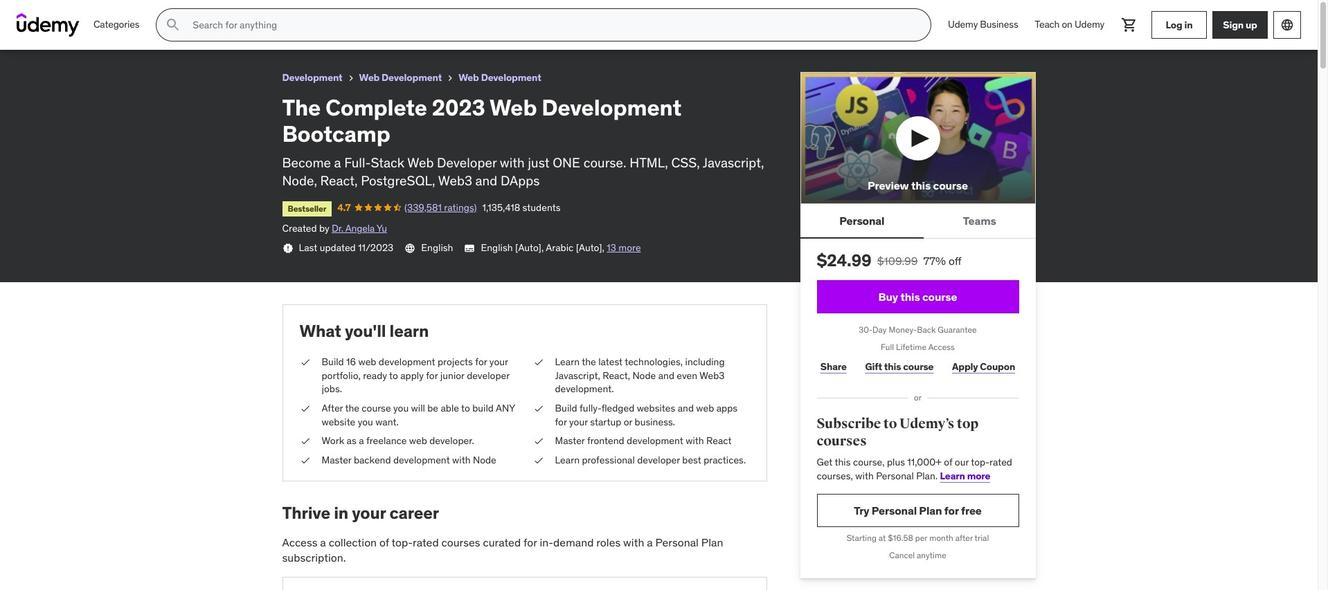 Task type: describe. For each thing, give the bounding box(es) containing it.
collection
[[329, 536, 377, 550]]

learn for learn professional developer best practices.
[[555, 454, 580, 467]]

gift this course
[[865, 361, 934, 374]]

master backend development with node
[[322, 454, 496, 467]]

demand
[[553, 536, 594, 550]]

just
[[528, 154, 550, 171]]

$16.58
[[888, 533, 913, 544]]

build for for
[[555, 402, 577, 415]]

personal inside button
[[840, 214, 885, 228]]

in for thrive
[[334, 503, 348, 524]]

your inside build fully-fledged websites and web apps for your startup or business.
[[569, 416, 588, 428]]

per
[[915, 533, 928, 544]]

0 vertical spatial 1,135,418
[[174, 24, 212, 36]]

development inside the complete 2023 web development bootcamp become a full-stack web developer with just one course. html, css, javascript, node, react, postgresql, web3 and dapps
[[542, 93, 682, 122]]

Search for anything text field
[[190, 13, 914, 37]]

xsmall image for master
[[533, 435, 544, 449]]

closed captions image
[[464, 243, 475, 254]]

and inside the complete 2023 web development bootcamp become a full-stack web developer with just one course. html, css, javascript, node, react, postgresql, web3 and dapps
[[475, 173, 497, 189]]

last updated 11/2023
[[299, 242, 394, 254]]

thrive
[[282, 503, 330, 524]]

a right as
[[359, 435, 364, 447]]

node inside learn the latest technologies, including javascript, react, node and even web3 development.
[[633, 370, 656, 382]]

postgresql,
[[361, 173, 435, 189]]

personal inside access a collection of top-rated courses curated for in-demand roles with a personal plan subscription.
[[656, 536, 699, 550]]

backend
[[354, 454, 391, 467]]

english for english
[[421, 242, 453, 254]]

learn for learn more
[[940, 470, 965, 482]]

the for after
[[345, 402, 359, 415]]

lifetime
[[896, 342, 927, 353]]

13 more button
[[607, 242, 641, 255]]

apps
[[717, 402, 738, 415]]

personal up $16.58
[[872, 504, 917, 518]]

the complete 2023 web development bootcamp become a full-stack web developer with just one course. html, css, javascript, node, react, postgresql, web3 and dapps
[[282, 93, 764, 189]]

work
[[322, 435, 344, 447]]

updated
[[320, 242, 356, 254]]

web3 inside learn the latest technologies, including javascript, react, node and even web3 development.
[[700, 370, 725, 382]]

sign up link
[[1213, 11, 1268, 39]]

technologies,
[[625, 356, 683, 369]]

day
[[873, 325, 887, 335]]

0 horizontal spatial students
[[214, 24, 252, 36]]

professional
[[582, 454, 635, 467]]

this for preview
[[911, 179, 931, 193]]

0 horizontal spatial 1,135,418 students
[[174, 24, 252, 36]]

course for after the course you will be able to build any website you want.
[[362, 402, 391, 415]]

fledged
[[602, 402, 635, 415]]

master frontend development with react
[[555, 435, 732, 447]]

by
[[319, 222, 329, 235]]

for right projects
[[475, 356, 487, 369]]

0 vertical spatial or
[[914, 393, 922, 403]]

0 vertical spatial plan
[[919, 504, 942, 518]]

1 vertical spatial node
[[473, 454, 496, 467]]

courses inside subscribe to udemy's top courses
[[817, 433, 867, 450]]

access inside 30-day money-back guarantee full lifetime access
[[928, 342, 955, 353]]

with inside get this course, plus 11,000+ of our top-rated courses, with personal plan.
[[856, 470, 874, 482]]

developer inside build 16 web development projects for your portfolio, ready to apply for junior developer jobs.
[[467, 370, 510, 382]]

best
[[682, 454, 701, 467]]

13
[[607, 242, 616, 254]]

website
[[322, 416, 355, 428]]

xsmall image for after
[[300, 402, 311, 416]]

complete for the complete 2023 web development bootcamp
[[33, 6, 84, 20]]

become
[[282, 154, 331, 171]]

1 web development link from the left
[[359, 69, 442, 86]]

after the course you will be able to build any website you want.
[[322, 402, 515, 428]]

get
[[817, 456, 833, 469]]

the for the complete 2023 web development bootcamp become a full-stack web developer with just one course. html, css, javascript, node, react, postgresql, web3 and dapps
[[282, 93, 321, 122]]

career
[[390, 503, 439, 524]]

with up best
[[686, 435, 704, 447]]

tab list containing personal
[[800, 204, 1036, 239]]

practices.
[[704, 454, 746, 467]]

xsmall image for learn
[[533, 356, 544, 370]]

0 vertical spatial you
[[393, 402, 409, 415]]

the complete 2023 web development bootcamp
[[11, 6, 270, 20]]

course for gift this course
[[903, 361, 934, 374]]

the for learn
[[582, 356, 596, 369]]

off
[[949, 254, 962, 268]]

after
[[956, 533, 973, 544]]

categories
[[93, 18, 139, 31]]

to inside build 16 web development projects for your portfolio, ready to apply for junior developer jobs.
[[389, 370, 398, 382]]

$109.99
[[877, 254, 918, 268]]

development for master frontend development with react
[[627, 435, 683, 447]]

full-
[[344, 154, 371, 171]]

created
[[282, 222, 317, 235]]

sign
[[1223, 18, 1244, 31]]

with inside access a collection of top-rated courses curated for in-demand roles with a personal plan subscription.
[[623, 536, 644, 550]]

apply
[[952, 361, 978, 374]]

web development for 1st web development link from right
[[459, 71, 541, 84]]

log
[[1166, 18, 1183, 31]]

javascript, inside the complete 2023 web development bootcamp become a full-stack web developer with just one course. html, css, javascript, node, react, postgresql, web3 and dapps
[[703, 154, 764, 171]]

1 vertical spatial 4.7
[[337, 201, 351, 214]]

starting
[[847, 533, 877, 544]]

master for master backend development with node
[[322, 454, 351, 467]]

master for master frontend development with react
[[555, 435, 585, 447]]

thrive in your career
[[282, 503, 439, 524]]

stack
[[371, 154, 405, 171]]

developer.
[[429, 435, 474, 447]]

gift
[[865, 361, 882, 374]]

xsmall image for learn professional developer best practices.
[[533, 454, 544, 468]]

to inside subscribe to udemy's top courses
[[884, 415, 897, 433]]

1 udemy from the left
[[948, 18, 978, 31]]

what you'll learn
[[300, 321, 429, 342]]

1 horizontal spatial web
[[409, 435, 427, 447]]

month
[[930, 533, 954, 544]]

course for buy this course
[[922, 290, 957, 304]]

created by dr. angela yu
[[282, 222, 387, 235]]

this for buy
[[901, 290, 920, 304]]

udemy's
[[900, 415, 954, 433]]

teach on udemy link
[[1027, 8, 1113, 42]]

subscribe to udemy's top courses
[[817, 415, 979, 450]]

full
[[881, 342, 894, 353]]

for inside build fully-fledged websites and web apps for your startup or business.
[[555, 416, 567, 428]]

jobs.
[[322, 383, 342, 396]]

react, inside learn the latest technologies, including javascript, react, node and even web3 development.
[[603, 370, 630, 382]]

html,
[[630, 154, 668, 171]]

learn professional developer best practices.
[[555, 454, 746, 467]]

1 vertical spatial (339,581
[[404, 201, 442, 214]]

as
[[347, 435, 357, 447]]

0 vertical spatial more
[[619, 242, 641, 254]]

0 vertical spatial 4.7
[[66, 24, 80, 36]]

what
[[300, 321, 341, 342]]

1 vertical spatial developer
[[637, 454, 680, 467]]

money-
[[889, 325, 917, 335]]

preview this course button
[[800, 72, 1036, 204]]

udemy image
[[17, 13, 80, 37]]

development.
[[555, 383, 614, 396]]

web development for first web development link
[[359, 71, 442, 84]]

0 vertical spatial (339,581 ratings)
[[96, 24, 168, 36]]

for right apply
[[426, 370, 438, 382]]

2 udemy from the left
[[1075, 18, 1105, 31]]

yu
[[377, 222, 387, 235]]

web inside build 16 web development projects for your portfolio, ready to apply for junior developer jobs.
[[358, 356, 376, 369]]

development for master backend development with node
[[393, 454, 450, 467]]

projects
[[438, 356, 473, 369]]

one
[[553, 154, 580, 171]]

0 horizontal spatial (339,581
[[96, 24, 133, 36]]

curated
[[483, 536, 521, 550]]

able
[[441, 402, 459, 415]]

for inside access a collection of top-rated courses curated for in-demand roles with a personal plan subscription.
[[524, 536, 537, 550]]

share button
[[817, 354, 851, 381]]

ready
[[363, 370, 387, 382]]

learn
[[390, 321, 429, 342]]

coupon
[[980, 361, 1015, 374]]

course,
[[853, 456, 885, 469]]

teams
[[963, 214, 996, 228]]

cancel
[[889, 551, 915, 561]]

will
[[411, 402, 425, 415]]

a right roles
[[647, 536, 653, 550]]

learn for learn the latest technologies, including javascript, react, node and even web3 development.
[[555, 356, 580, 369]]

web3 inside the complete 2023 web development bootcamp become a full-stack web developer with just one course. html, css, javascript, node, react, postgresql, web3 and dapps
[[438, 173, 472, 189]]

startup
[[590, 416, 621, 428]]



Task type: locate. For each thing, give the bounding box(es) containing it.
submit search image
[[165, 17, 182, 33]]

english
[[421, 242, 453, 254], [481, 242, 513, 254]]

the up website
[[345, 402, 359, 415]]

teach
[[1035, 18, 1060, 31]]

udemy right on
[[1075, 18, 1105, 31]]

this right preview at the top right of page
[[911, 179, 931, 193]]

of right collection on the left of the page
[[379, 536, 389, 550]]

0 horizontal spatial 1,135,418
[[174, 24, 212, 36]]

1 horizontal spatial to
[[461, 402, 470, 415]]

4.7
[[66, 24, 80, 36], [337, 201, 351, 214]]

2023 inside the complete 2023 web development bootcamp become a full-stack web developer with just one course. html, css, javascript, node, react, postgresql, web3 and dapps
[[432, 93, 485, 122]]

courses down 'subscribe'
[[817, 433, 867, 450]]

sign up
[[1223, 18, 1258, 31]]

subscription.
[[282, 552, 346, 565]]

our
[[955, 456, 969, 469]]

you left want.
[[358, 416, 373, 428]]

students down dapps
[[523, 201, 561, 214]]

javascript, up development.
[[555, 370, 600, 382]]

build inside build fully-fledged websites and web apps for your startup or business.
[[555, 402, 577, 415]]

1 vertical spatial you
[[358, 416, 373, 428]]

1 horizontal spatial 1,135,418 students
[[482, 201, 561, 214]]

course inside "link"
[[903, 361, 934, 374]]

a inside the complete 2023 web development bootcamp become a full-stack web developer with just one course. html, css, javascript, node, react, postgresql, web3 and dapps
[[334, 154, 341, 171]]

2 vertical spatial to
[[884, 415, 897, 433]]

react, inside the complete 2023 web development bootcamp become a full-stack web developer with just one course. html, css, javascript, node, react, postgresql, web3 and dapps
[[320, 173, 358, 189]]

in
[[1185, 18, 1193, 31], [334, 503, 348, 524]]

1 vertical spatial development
[[627, 435, 683, 447]]

with right roles
[[623, 536, 644, 550]]

apply coupon button
[[949, 354, 1019, 381]]

1 horizontal spatial or
[[914, 393, 922, 403]]

course up teams at the right of page
[[933, 179, 968, 193]]

course up back
[[922, 290, 957, 304]]

xsmall image for build
[[300, 356, 311, 370]]

roles
[[596, 536, 621, 550]]

1 english from the left
[[421, 242, 453, 254]]

1 vertical spatial complete
[[325, 93, 427, 122]]

1 vertical spatial access
[[282, 536, 318, 550]]

1 horizontal spatial courses
[[817, 433, 867, 450]]

bootcamp for the complete 2023 web development bootcamp
[[216, 6, 270, 20]]

master left frontend
[[555, 435, 585, 447]]

1 vertical spatial 1,135,418
[[482, 201, 520, 214]]

personal down plus
[[876, 470, 914, 482]]

2 web development link from the left
[[459, 69, 541, 86]]

node down developer.
[[473, 454, 496, 467]]

1 horizontal spatial your
[[490, 356, 508, 369]]

0 horizontal spatial react,
[[320, 173, 358, 189]]

2 vertical spatial your
[[352, 503, 386, 524]]

work as a freelance web developer.
[[322, 435, 474, 447]]

up
[[1246, 18, 1258, 31]]

2 horizontal spatial to
[[884, 415, 897, 433]]

plus
[[887, 456, 905, 469]]

1 vertical spatial students
[[523, 201, 561, 214]]

developer up build
[[467, 370, 510, 382]]

1 horizontal spatial complete
[[325, 93, 427, 122]]

0 horizontal spatial in
[[334, 503, 348, 524]]

0 vertical spatial complete
[[33, 6, 84, 20]]

4.7 left categories dropdown button
[[66, 24, 80, 36]]

1 horizontal spatial react,
[[603, 370, 630, 382]]

1 vertical spatial courses
[[442, 536, 480, 550]]

in right log
[[1185, 18, 1193, 31]]

0 vertical spatial 1,135,418 students
[[174, 24, 252, 36]]

junior
[[440, 370, 465, 382]]

tab list
[[800, 204, 1036, 239]]

learn left the professional
[[555, 454, 580, 467]]

2023 for the complete 2023 web development bootcamp become a full-stack web developer with just one course. html, css, javascript, node, react, postgresql, web3 and dapps
[[432, 93, 485, 122]]

any
[[496, 402, 515, 415]]

1 horizontal spatial udemy
[[1075, 18, 1105, 31]]

personal right roles
[[656, 536, 699, 550]]

(339,581 ratings) up the closed captions icon
[[404, 201, 477, 214]]

1 vertical spatial top-
[[392, 536, 413, 550]]

teams button
[[924, 204, 1036, 238]]

[auto]
[[576, 242, 602, 254]]

bootcamp inside the complete 2023 web development bootcamp become a full-stack web developer with just one course. html, css, javascript, node, react, postgresql, web3 and dapps
[[282, 120, 390, 148]]

trial
[[975, 533, 989, 544]]

node down technologies,
[[633, 370, 656, 382]]

0 horizontal spatial bootcamp
[[216, 6, 270, 20]]

2023 right udemy image
[[87, 6, 114, 20]]

1 horizontal spatial and
[[658, 370, 675, 382]]

including
[[685, 356, 725, 369]]

javascript, right css,
[[703, 154, 764, 171]]

0 vertical spatial your
[[490, 356, 508, 369]]

log in
[[1166, 18, 1193, 31]]

2 web development from the left
[[459, 71, 541, 84]]

1 vertical spatial or
[[624, 416, 632, 428]]

0 horizontal spatial more
[[619, 242, 641, 254]]

1 horizontal spatial of
[[944, 456, 953, 469]]

top- down career
[[392, 536, 413, 550]]

udemy
[[948, 18, 978, 31], [1075, 18, 1105, 31]]

complete inside the complete 2023 web development bootcamp become a full-stack web developer with just one course. html, css, javascript, node, react, postgresql, web3 and dapps
[[325, 93, 427, 122]]

0 horizontal spatial top-
[[392, 536, 413, 550]]

1 horizontal spatial developer
[[637, 454, 680, 467]]

to right able
[[461, 402, 470, 415]]

for left the in-
[[524, 536, 537, 550]]

1,135,418 students
[[174, 24, 252, 36], [482, 201, 561, 214]]

web3 down developer
[[438, 173, 472, 189]]

to left apply
[[389, 370, 398, 382]]

0 horizontal spatial to
[[389, 370, 398, 382]]

your up collection on the left of the page
[[352, 503, 386, 524]]

1 horizontal spatial ratings)
[[444, 201, 477, 214]]

want.
[[375, 416, 399, 428]]

for left free
[[944, 504, 959, 518]]

and down technologies,
[[658, 370, 675, 382]]

your inside build 16 web development projects for your portfolio, ready to apply for junior developer jobs.
[[490, 356, 508, 369]]

1 horizontal spatial 2023
[[432, 93, 485, 122]]

plan inside access a collection of top-rated courses curated for in-demand roles with a personal plan subscription.
[[701, 536, 723, 550]]

top- right "our"
[[971, 456, 990, 469]]

2 vertical spatial and
[[678, 402, 694, 415]]

at
[[879, 533, 886, 544]]

web development link
[[359, 69, 442, 86], [459, 69, 541, 86]]

more down "our"
[[967, 470, 991, 482]]

complete for the complete 2023 web development bootcamp become a full-stack web developer with just one course. html, css, javascript, node, react, postgresql, web3 and dapps
[[325, 93, 427, 122]]

bootcamp for the complete 2023 web development bootcamp become a full-stack web developer with just one course. html, css, javascript, node, react, postgresql, web3 and dapps
[[282, 120, 390, 148]]

1 vertical spatial web3
[[700, 370, 725, 382]]

1 vertical spatial ratings)
[[444, 201, 477, 214]]

build 16 web development projects for your portfolio, ready to apply for junior developer jobs.
[[322, 356, 510, 396]]

and
[[475, 173, 497, 189], [658, 370, 675, 382], [678, 402, 694, 415]]

node
[[633, 370, 656, 382], [473, 454, 496, 467]]

get this course, plus 11,000+ of our top-rated courses, with personal plan.
[[817, 456, 1012, 482]]

0 vertical spatial and
[[475, 173, 497, 189]]

30-
[[859, 325, 873, 335]]

build up the portfolio,
[[322, 356, 344, 369]]

node,
[[282, 173, 317, 189]]

$24.99
[[817, 250, 872, 272]]

access a collection of top-rated courses curated for in-demand roles with a personal plan subscription.
[[282, 536, 723, 565]]

(339,581 down the complete 2023 web development bootcamp
[[96, 24, 133, 36]]

for down development.
[[555, 416, 567, 428]]

0 horizontal spatial ratings)
[[136, 24, 168, 36]]

0 vertical spatial access
[[928, 342, 955, 353]]

0 vertical spatial to
[[389, 370, 398, 382]]

development inside build 16 web development projects for your portfolio, ready to apply for junior developer jobs.
[[379, 356, 435, 369]]

web3
[[438, 173, 472, 189], [700, 370, 725, 382]]

1,135,418
[[174, 24, 212, 36], [482, 201, 520, 214]]

english right the closed captions icon
[[481, 242, 513, 254]]

0 vertical spatial master
[[555, 435, 585, 447]]

30-day money-back guarantee full lifetime access
[[859, 325, 977, 353]]

of inside get this course, plus 11,000+ of our top-rated courses, with personal plan.
[[944, 456, 953, 469]]

this right buy
[[901, 290, 920, 304]]

access up the subscription.
[[282, 536, 318, 550]]

0 horizontal spatial 4.7
[[66, 24, 80, 36]]

course down lifetime
[[903, 361, 934, 374]]

1 vertical spatial build
[[555, 402, 577, 415]]

complete up stack
[[325, 93, 427, 122]]

angela
[[345, 222, 375, 235]]

with inside the complete 2023 web development bootcamp become a full-stack web developer with just one course. html, css, javascript, node, react, postgresql, web3 and dapps
[[500, 154, 525, 171]]

courses inside access a collection of top-rated courses curated for in-demand roles with a personal plan subscription.
[[442, 536, 480, 550]]

0 vertical spatial bootcamp
[[216, 6, 270, 20]]

or down fledged
[[624, 416, 632, 428]]

with down course,
[[856, 470, 874, 482]]

more right 13
[[619, 242, 641, 254]]

0 vertical spatial development
[[379, 356, 435, 369]]

in-
[[540, 536, 553, 550]]

starting at $16.58 per month after trial cancel anytime
[[847, 533, 989, 561]]

course inside button
[[922, 290, 957, 304]]

web up ready
[[358, 356, 376, 369]]

courses
[[817, 433, 867, 450], [442, 536, 480, 550]]

learn down "our"
[[940, 470, 965, 482]]

0 horizontal spatial bestseller
[[17, 26, 55, 36]]

the
[[11, 6, 31, 20], [282, 93, 321, 122]]

(339,581 down the postgresql,
[[404, 201, 442, 214]]

developer
[[437, 154, 497, 171]]

react
[[706, 435, 732, 447]]

this inside button
[[911, 179, 931, 193]]

the left latest
[[582, 356, 596, 369]]

to inside after the course you will be able to build any website you want.
[[461, 402, 470, 415]]

and right websites
[[678, 402, 694, 415]]

course inside button
[[933, 179, 968, 193]]

buy
[[879, 290, 898, 304]]

1 horizontal spatial javascript,
[[703, 154, 764, 171]]

this inside get this course, plus 11,000+ of our top-rated courses, with personal plan.
[[835, 456, 851, 469]]

with up dapps
[[500, 154, 525, 171]]

shopping cart with 0 items image
[[1121, 17, 1138, 33]]

development down business.
[[627, 435, 683, 447]]

0 vertical spatial javascript,
[[703, 154, 764, 171]]

1 vertical spatial the
[[345, 402, 359, 415]]

top- inside access a collection of top-rated courses curated for in-demand roles with a personal plan subscription.
[[392, 536, 413, 550]]

with down developer.
[[452, 454, 471, 467]]

development down work as a freelance web developer. at the left bottom
[[393, 454, 450, 467]]

learn up development.
[[555, 356, 580, 369]]

access down back
[[928, 342, 955, 353]]

0 vertical spatial node
[[633, 370, 656, 382]]

learn the latest technologies, including javascript, react, node and even web3 development.
[[555, 356, 725, 396]]

rated up learn more link
[[990, 456, 1012, 469]]

2 vertical spatial development
[[393, 454, 450, 467]]

1 vertical spatial master
[[322, 454, 351, 467]]

a up the subscription.
[[320, 536, 326, 550]]

2 horizontal spatial and
[[678, 402, 694, 415]]

2 horizontal spatial web
[[696, 402, 714, 415]]

course language image
[[405, 243, 416, 254]]

0 vertical spatial web3
[[438, 173, 472, 189]]

1,135,418 down the complete 2023 web development bootcamp
[[174, 24, 212, 36]]

in for log
[[1185, 18, 1193, 31]]

1 horizontal spatial the
[[282, 93, 321, 122]]

personal inside get this course, plus 11,000+ of our top-rated courses, with personal plan.
[[876, 470, 914, 482]]

0 horizontal spatial plan
[[701, 536, 723, 550]]

0 vertical spatial (339,581
[[96, 24, 133, 36]]

16
[[346, 356, 356, 369]]

master
[[555, 435, 585, 447], [322, 454, 351, 467]]

learn
[[555, 356, 580, 369], [555, 454, 580, 467], [940, 470, 965, 482]]

personal down preview at the top right of page
[[840, 214, 885, 228]]

0 vertical spatial learn
[[555, 356, 580, 369]]

xsmall image for master backend development with node
[[300, 454, 311, 468]]

1 horizontal spatial (339,581 ratings)
[[404, 201, 477, 214]]

complete left 'categories'
[[33, 6, 84, 20]]

fully-
[[580, 402, 602, 415]]

build left fully-
[[555, 402, 577, 415]]

of inside access a collection of top-rated courses curated for in-demand roles with a personal plan subscription.
[[379, 536, 389, 550]]

0 horizontal spatial udemy
[[948, 18, 978, 31]]

even
[[677, 370, 698, 382]]

2023 up developer
[[432, 93, 485, 122]]

1 horizontal spatial students
[[523, 201, 561, 214]]

build inside build 16 web development projects for your portfolio, ready to apply for junior developer jobs.
[[322, 356, 344, 369]]

0 vertical spatial 2023
[[87, 6, 114, 20]]

the for the complete 2023 web development bootcamp
[[11, 6, 31, 20]]

the inside learn the latest technologies, including javascript, react, node and even web3 development.
[[582, 356, 596, 369]]

this for gift
[[884, 361, 901, 374]]

development up apply
[[379, 356, 435, 369]]

to left udemy's
[[884, 415, 897, 433]]

(339,581 ratings) down the complete 2023 web development bootcamp
[[96, 24, 168, 36]]

0 horizontal spatial web3
[[438, 173, 472, 189]]

course for preview this course
[[933, 179, 968, 193]]

xsmall image
[[345, 73, 356, 84], [445, 73, 456, 84], [533, 402, 544, 416], [300, 435, 311, 449], [300, 454, 311, 468], [533, 454, 544, 468]]

0 horizontal spatial web
[[358, 356, 376, 369]]

thrive in your career element
[[282, 503, 767, 591]]

0 vertical spatial top-
[[971, 456, 990, 469]]

students right submit search image
[[214, 24, 252, 36]]

2 english from the left
[[481, 242, 513, 254]]

4.7 up dr.
[[337, 201, 351, 214]]

your right projects
[[490, 356, 508, 369]]

1 web development from the left
[[359, 71, 442, 84]]

of
[[944, 456, 953, 469], [379, 536, 389, 550]]

11/2023
[[358, 242, 394, 254]]

ratings) up the closed captions icon
[[444, 201, 477, 214]]

xsmall image for work as a freelance web developer.
[[300, 435, 311, 449]]

this inside "link"
[[884, 361, 901, 374]]

on
[[1062, 18, 1073, 31]]

and inside learn the latest technologies, including javascript, react, node and even web3 development.
[[658, 370, 675, 382]]

of left "our"
[[944, 456, 953, 469]]

react, down 'full-'
[[320, 173, 358, 189]]

in up collection on the left of the page
[[334, 503, 348, 524]]

you left will
[[393, 402, 409, 415]]

web inside build fully-fledged websites and web apps for your startup or business.
[[696, 402, 714, 415]]

,
[[602, 242, 605, 254]]

(339,581 ratings)
[[96, 24, 168, 36], [404, 201, 477, 214]]

rated inside access a collection of top-rated courses curated for in-demand roles with a personal plan subscription.
[[413, 536, 439, 550]]

buy this course button
[[817, 281, 1019, 314]]

websites
[[637, 402, 675, 415]]

learn inside learn the latest technologies, including javascript, react, node and even web3 development.
[[555, 356, 580, 369]]

or up udemy's
[[914, 393, 922, 403]]

this right gift
[[884, 361, 901, 374]]

xsmall image for build fully-fledged websites and web apps for your startup or business.
[[533, 402, 544, 416]]

developer down master frontend development with react
[[637, 454, 680, 467]]

buy this course
[[879, 290, 957, 304]]

1 vertical spatial more
[[967, 470, 991, 482]]

or
[[914, 393, 922, 403], [624, 416, 632, 428]]

2023
[[87, 6, 114, 20], [432, 93, 485, 122]]

1 horizontal spatial more
[[967, 470, 991, 482]]

this for get
[[835, 456, 851, 469]]

this up courses,
[[835, 456, 851, 469]]

your down fully-
[[569, 416, 588, 428]]

77%
[[924, 254, 946, 268]]

and inside build fully-fledged websites and web apps for your startup or business.
[[678, 402, 694, 415]]

0 vertical spatial of
[[944, 456, 953, 469]]

0 horizontal spatial english
[[421, 242, 453, 254]]

0 horizontal spatial node
[[473, 454, 496, 467]]

access inside access a collection of top-rated courses curated for in-demand roles with a personal plan subscription.
[[282, 536, 318, 550]]

udemy left business
[[948, 18, 978, 31]]

the inside after the course you will be able to build any website you want.
[[345, 402, 359, 415]]

0 horizontal spatial your
[[352, 503, 386, 524]]

course up want.
[[362, 402, 391, 415]]

web up master backend development with node
[[409, 435, 427, 447]]

or inside build fully-fledged websites and web apps for your startup or business.
[[624, 416, 632, 428]]

react, down latest
[[603, 370, 630, 382]]

1 vertical spatial (339,581 ratings)
[[404, 201, 477, 214]]

choose a language image
[[1281, 18, 1294, 32]]

master down work
[[322, 454, 351, 467]]

1 vertical spatial 1,135,418 students
[[482, 201, 561, 214]]

xsmall image
[[282, 243, 293, 254], [300, 356, 311, 370], [533, 356, 544, 370], [300, 402, 311, 416], [533, 435, 544, 449]]

0 horizontal spatial courses
[[442, 536, 480, 550]]

1 horizontal spatial english
[[481, 242, 513, 254]]

xsmall image for last
[[282, 243, 293, 254]]

english for english [auto], arabic [auto] , 13 more
[[481, 242, 513, 254]]

1 vertical spatial the
[[282, 93, 321, 122]]

the inside the complete 2023 web development bootcamp become a full-stack web developer with just one course. html, css, javascript, node, react, postgresql, web3 and dapps
[[282, 93, 321, 122]]

1 horizontal spatial master
[[555, 435, 585, 447]]

0 horizontal spatial you
[[358, 416, 373, 428]]

0 vertical spatial build
[[322, 356, 344, 369]]

try personal plan for free link
[[817, 495, 1019, 528]]

top- inside get this course, plus 11,000+ of our top-rated courses, with personal plan.
[[971, 456, 990, 469]]

course inside after the course you will be able to build any website you want.
[[362, 402, 391, 415]]

this
[[911, 179, 931, 193], [901, 290, 920, 304], [884, 361, 901, 374], [835, 456, 851, 469]]

javascript, inside learn the latest technologies, including javascript, react, node and even web3 development.
[[555, 370, 600, 382]]

frontend
[[587, 435, 624, 447]]

web3 down 'including'
[[700, 370, 725, 382]]

rated inside get this course, plus 11,000+ of our top-rated courses, with personal plan.
[[990, 456, 1012, 469]]

1,135,418 down dapps
[[482, 201, 520, 214]]

bestseller
[[17, 26, 55, 36], [288, 203, 326, 214]]

0 horizontal spatial 2023
[[87, 6, 114, 20]]

0 horizontal spatial complete
[[33, 6, 84, 20]]

web left apps
[[696, 402, 714, 415]]

web
[[116, 6, 140, 20], [359, 71, 380, 84], [459, 71, 479, 84], [490, 93, 537, 122], [407, 154, 434, 171]]

1 horizontal spatial the
[[582, 356, 596, 369]]

courses left "curated"
[[442, 536, 480, 550]]

for
[[475, 356, 487, 369], [426, 370, 438, 382], [555, 416, 567, 428], [944, 504, 959, 518], [524, 536, 537, 550]]

0 vertical spatial the
[[11, 6, 31, 20]]

0 horizontal spatial (339,581 ratings)
[[96, 24, 168, 36]]

and down developer
[[475, 173, 497, 189]]

english right course language image
[[421, 242, 453, 254]]

anytime
[[917, 551, 947, 561]]

ratings) down the complete 2023 web development bootcamp
[[136, 24, 168, 36]]

after
[[322, 402, 343, 415]]

try
[[854, 504, 869, 518]]

this inside button
[[901, 290, 920, 304]]

ratings)
[[136, 24, 168, 36], [444, 201, 477, 214]]

rated down career
[[413, 536, 439, 550]]

build for portfolio,
[[322, 356, 344, 369]]

be
[[427, 402, 438, 415]]

2023 for the complete 2023 web development bootcamp
[[87, 6, 114, 20]]

a left 'full-'
[[334, 154, 341, 171]]

categories button
[[85, 8, 148, 42]]

1 vertical spatial bestseller
[[288, 203, 326, 214]]

0 vertical spatial courses
[[817, 433, 867, 450]]

build
[[472, 402, 494, 415]]

1 horizontal spatial in
[[1185, 18, 1193, 31]]



Task type: vqa. For each thing, say whether or not it's contained in the screenshot.
Blender
no



